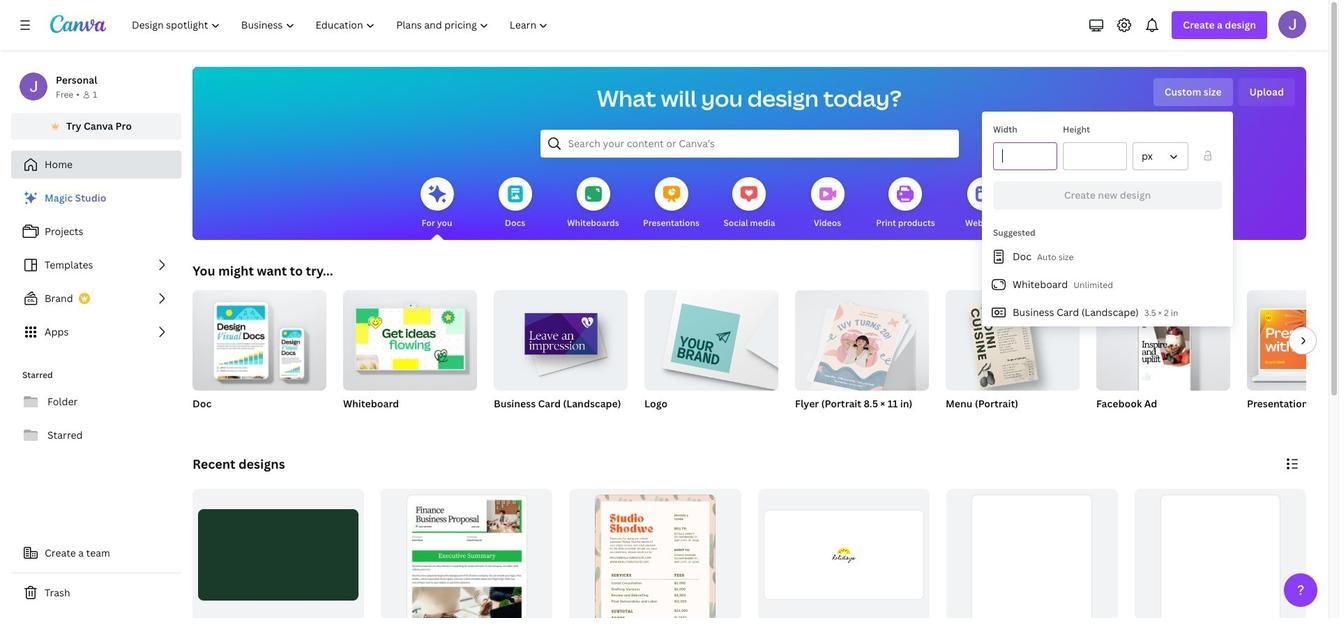 Task type: locate. For each thing, give the bounding box(es) containing it.
list
[[11, 184, 181, 346], [983, 243, 1234, 327]]

None number field
[[1003, 143, 1049, 170], [1073, 143, 1119, 170], [1003, 143, 1049, 170], [1073, 143, 1119, 170]]

Search search field
[[568, 130, 931, 157]]

Units: px button
[[1133, 142, 1189, 170]]

top level navigation element
[[123, 11, 561, 39]]

group
[[343, 285, 477, 428], [343, 285, 477, 391], [494, 285, 628, 428], [494, 285, 628, 391], [645, 285, 779, 428], [645, 285, 779, 391], [796, 285, 930, 428], [796, 285, 930, 395], [193, 290, 327, 428], [946, 290, 1080, 428], [946, 290, 1080, 391], [1097, 290, 1231, 428], [1097, 290, 1231, 391], [1248, 290, 1340, 428], [1248, 290, 1340, 391], [381, 489, 553, 618], [570, 489, 741, 618], [758, 489, 930, 618], [947, 489, 1119, 618], [1135, 489, 1307, 618]]

None search field
[[540, 130, 959, 158]]

1 horizontal spatial list
[[983, 243, 1234, 327]]



Task type: describe. For each thing, give the bounding box(es) containing it.
jacob simon image
[[1279, 10, 1307, 38]]

0 horizontal spatial list
[[11, 184, 181, 346]]



Task type: vqa. For each thing, say whether or not it's contained in the screenshot.
the middle design
no



